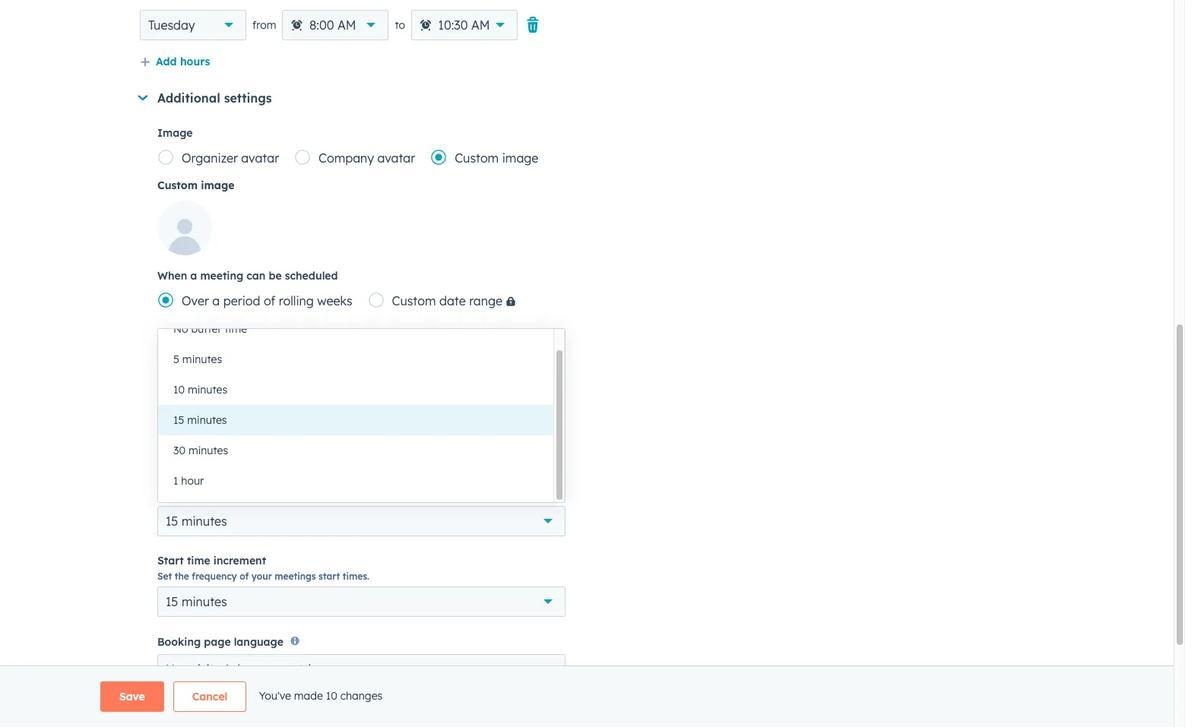 Task type: locate. For each thing, give the bounding box(es) containing it.
hours for 2 hours
[[176, 433, 208, 449]]

1 horizontal spatial 10
[[326, 690, 338, 703]]

1 vertical spatial custom image
[[157, 179, 235, 192]]

1 horizontal spatial meeting
[[314, 410, 351, 421]]

15 minutes up 2 hours
[[173, 414, 227, 428]]

be up over a period of rolling weeks
[[269, 269, 282, 283]]

minutes
[[182, 353, 222, 367], [188, 383, 228, 397], [187, 414, 227, 428], [189, 444, 228, 458], [182, 514, 227, 529], [182, 595, 227, 610]]

1 avatar from the left
[[241, 150, 279, 166]]

of inside minimum notice time minimum amount of time before a meeting can be booked
[[239, 410, 248, 421]]

0 horizontal spatial custom
[[157, 179, 198, 192]]

can left book
[[435, 329, 452, 341]]

a right over
[[213, 293, 220, 309]]

can
[[247, 269, 266, 283], [435, 329, 452, 341], [354, 410, 370, 421]]

15 down padding
[[166, 514, 178, 529]]

2 am from the left
[[472, 17, 490, 32]]

1 vertical spatial weeks
[[177, 353, 212, 368]]

meetings
[[256, 490, 297, 502], [275, 571, 316, 582]]

your inside start time increment set the frequency of your meetings start times.
[[252, 571, 272, 582]]

1 am from the left
[[338, 17, 356, 32]]

10 inside page section element
[[326, 690, 338, 703]]

am
[[338, 17, 356, 32], [472, 17, 490, 32]]

0 vertical spatial settings
[[224, 90, 272, 105]]

0 vertical spatial custom
[[455, 150, 499, 166]]

am right 10:30
[[472, 17, 490, 32]]

0 horizontal spatial avatar
[[241, 150, 279, 166]]

range
[[469, 293, 503, 309]]

a
[[190, 269, 197, 283], [213, 293, 220, 309], [175, 329, 181, 341], [303, 329, 309, 341], [306, 410, 312, 421]]

minutes up amount
[[188, 383, 228, 397]]

1 vertical spatial can
[[435, 329, 452, 341]]

1 vertical spatial image
[[201, 179, 235, 192]]

1 vertical spatial be
[[373, 410, 384, 421]]

to
[[395, 18, 406, 32]]

meetings left the 'you'
[[256, 490, 297, 502]]

of down notice on the bottom left of page
[[239, 410, 248, 421]]

start
[[157, 554, 184, 568]]

0 vertical spatial be
[[269, 269, 282, 283]]

1 vertical spatial booked
[[358, 490, 391, 502]]

1 horizontal spatial rolling
[[279, 293, 314, 309]]

period up 5 minutes
[[183, 329, 213, 341]]

of down increment
[[240, 571, 249, 582]]

buffer
[[157, 474, 190, 487]]

0 vertical spatial set
[[157, 329, 172, 341]]

2 vertical spatial your
[[252, 571, 272, 582]]

no buffer time
[[173, 323, 247, 336]]

and
[[186, 704, 206, 718]]

list box
[[158, 314, 565, 503]]

can't
[[319, 490, 341, 502]]

hours inside button
[[180, 55, 210, 68]]

add
[[156, 55, 177, 68]]

1 horizontal spatial date
[[440, 293, 466, 309]]

10 right made
[[326, 690, 338, 703]]

10 minutes button
[[158, 375, 554, 405]]

of
[[264, 293, 276, 309], [215, 329, 224, 341], [239, 410, 248, 421], [240, 571, 249, 582]]

rolling left weeks,
[[227, 329, 256, 341]]

am right 8:00
[[338, 17, 356, 32]]

1 horizontal spatial be
[[344, 490, 355, 502]]

rolling down scheduled
[[279, 293, 314, 309]]

0 vertical spatial 10
[[173, 383, 185, 397]]

period
[[223, 293, 261, 309], [183, 329, 213, 341]]

15 minutes button
[[157, 587, 566, 617]]

0 vertical spatial custom image
[[455, 150, 539, 166]]

be inside buffer time padding around your meetings you can't be booked for
[[344, 490, 355, 502]]

15 minutes button
[[158, 405, 554, 436]]

1 horizontal spatial custom
[[392, 293, 436, 309]]

period down the when a meeting can be scheduled
[[223, 293, 261, 309]]

1 vertical spatial rolling
[[227, 329, 256, 341]]

15 minutes inside dropdown button
[[166, 514, 227, 529]]

1 vertical spatial settings
[[287, 663, 332, 678]]

4 weeks button
[[157, 345, 566, 376]]

15 minutes inside popup button
[[166, 595, 227, 610]]

1 horizontal spatial settings
[[287, 663, 332, 678]]

people
[[402, 329, 433, 341]]

meetings inside buffer time padding around your meetings you can't be booked for
[[256, 490, 297, 502]]

2 horizontal spatial can
[[435, 329, 452, 341]]

time inside button
[[225, 323, 247, 336]]

minimum up 2 hours
[[157, 410, 199, 421]]

hours right 2
[[176, 433, 208, 449]]

buffer time padding around your meetings you can't be booked for
[[157, 474, 407, 502]]

4 weeks
[[166, 353, 212, 368]]

1 horizontal spatial period
[[223, 293, 261, 309]]

hours right add
[[180, 55, 210, 68]]

0 horizontal spatial weeks
[[177, 353, 212, 368]]

2 minimum from the top
[[157, 410, 199, 421]]

custom image inside "image" element
[[455, 150, 539, 166]]

avatar for organizer avatar
[[241, 150, 279, 166]]

period inside when a meeting can be scheduled element
[[223, 293, 261, 309]]

meeting up over
[[200, 269, 244, 283]]

2 horizontal spatial custom
[[455, 150, 499, 166]]

1 vertical spatial 15
[[166, 514, 178, 529]]

0 horizontal spatial custom image
[[157, 179, 235, 192]]

can up over a period of rolling weeks
[[247, 269, 266, 283]]

from
[[253, 18, 276, 32]]

hour
[[181, 475, 204, 488]]

date up the 5 minutes button
[[347, 329, 368, 341]]

set down start
[[157, 571, 172, 582]]

weeks inside 4 weeks popup button
[[177, 353, 212, 368]]

rolling inside when a meeting can be scheduled element
[[279, 293, 314, 309]]

time right 'buffer' in the left of the page
[[225, 323, 247, 336]]

0 horizontal spatial rolling
[[227, 329, 256, 341]]

1 horizontal spatial custom image
[[455, 150, 539, 166]]

1 vertical spatial hours
[[176, 433, 208, 449]]

15 for start
[[166, 595, 178, 610]]

your
[[491, 329, 511, 341], [233, 490, 253, 502], [252, 571, 272, 582]]

a right "when"
[[190, 269, 197, 283]]

settings right additional
[[224, 90, 272, 105]]

0 horizontal spatial 10
[[173, 383, 185, 397]]

rolling for weeks
[[279, 293, 314, 309]]

0 vertical spatial 15 minutes
[[173, 414, 227, 428]]

1 vertical spatial meetings
[[275, 571, 316, 582]]

be right the can't
[[344, 490, 355, 502]]

1 vertical spatial date
[[347, 329, 368, 341]]

15 minutes down the
[[166, 595, 227, 610]]

2 avatar from the left
[[378, 150, 416, 166]]

avatar right company
[[378, 150, 416, 166]]

0 horizontal spatial am
[[338, 17, 356, 32]]

increment
[[214, 554, 266, 568]]

minimum
[[157, 393, 206, 407], [157, 410, 199, 421]]

minutes for 10 minutes button
[[188, 383, 228, 397]]

avatar right organizer
[[241, 150, 279, 166]]

minutes right 5
[[182, 353, 222, 367]]

10 inside 10 minutes button
[[173, 383, 185, 397]]

1 horizontal spatial can
[[354, 410, 370, 421]]

your right around at the bottom of page
[[233, 490, 253, 502]]

1 horizontal spatial weeks
[[317, 293, 353, 309]]

no
[[173, 323, 188, 336]]

0 vertical spatial 15
[[173, 414, 184, 428]]

avatar
[[241, 150, 279, 166], [378, 150, 416, 166]]

time up around at the bottom of page
[[193, 474, 217, 487]]

your inside buffer time padding around your meetings you can't be booked for
[[233, 490, 253, 502]]

use
[[166, 663, 188, 678]]

no buffer time button
[[158, 314, 554, 345]]

weeks,
[[258, 329, 288, 341]]

cancel
[[192, 691, 228, 704]]

1 vertical spatial your
[[233, 490, 253, 502]]

1 vertical spatial set
[[157, 571, 172, 582]]

1 vertical spatial 15 minutes
[[166, 514, 227, 529]]

2 set from the top
[[157, 571, 172, 582]]

8:00 am
[[310, 17, 356, 32]]

15 minutes
[[173, 414, 227, 428], [166, 514, 227, 529], [166, 595, 227, 610]]

a up 5
[[175, 329, 181, 341]]

weeks down scheduled
[[317, 293, 353, 309]]

0 vertical spatial booked
[[387, 410, 421, 421]]

time left before at left
[[251, 410, 271, 421]]

0 horizontal spatial period
[[183, 329, 213, 341]]

additional settings
[[157, 90, 272, 105]]

15 inside button
[[173, 414, 184, 428]]

minutes down frequency
[[182, 595, 227, 610]]

2 horizontal spatial be
[[373, 410, 384, 421]]

settings up made
[[287, 663, 332, 678]]

you
[[300, 490, 317, 502]]

can up 2 hours popup button on the left bottom
[[354, 410, 370, 421]]

weeks right 4
[[177, 353, 212, 368]]

set
[[157, 329, 172, 341], [157, 571, 172, 582]]

meeting
[[200, 269, 244, 283], [314, 410, 351, 421]]

meetings left start
[[275, 571, 316, 582]]

changes
[[341, 690, 383, 703]]

0 vertical spatial meetings
[[256, 490, 297, 502]]

image
[[503, 150, 539, 166], [201, 179, 235, 192]]

15 up 2 hours
[[173, 414, 184, 428]]

save
[[119, 691, 145, 704]]

when a meeting can be scheduled element
[[157, 288, 566, 313]]

1 vertical spatial custom
[[157, 179, 198, 192]]

15 inside popup button
[[166, 595, 178, 610]]

be up 2 hours popup button on the left bottom
[[373, 410, 384, 421]]

your right in
[[491, 329, 511, 341]]

booked up 2 hours popup button on the left bottom
[[387, 410, 421, 421]]

2 vertical spatial 15 minutes
[[166, 595, 227, 610]]

meeting down 10 minutes button
[[314, 410, 351, 421]]

company avatar
[[319, 150, 416, 166]]

0 vertical spatial hours
[[180, 55, 210, 68]]

hours inside popup button
[[176, 433, 208, 449]]

rolling
[[279, 293, 314, 309], [227, 329, 256, 341]]

1 horizontal spatial image
[[503, 150, 539, 166]]

5 minutes button
[[158, 345, 554, 375]]

time right and
[[209, 704, 233, 718]]

15 down the
[[166, 595, 178, 610]]

10 down 5
[[173, 383, 185, 397]]

a right or
[[303, 329, 309, 341]]

am inside 8:00 am popup button
[[338, 17, 356, 32]]

2 vertical spatial 15
[[166, 595, 178, 610]]

0 vertical spatial weeks
[[317, 293, 353, 309]]

0 vertical spatial rolling
[[279, 293, 314, 309]]

minutes for 30 minutes button on the left bottom of the page
[[189, 444, 228, 458]]

0 vertical spatial can
[[247, 269, 266, 283]]

1 horizontal spatial am
[[472, 17, 490, 32]]

time inside buffer time padding around your meetings you can't be booked for
[[193, 474, 217, 487]]

am inside 10:30 am "popup button"
[[472, 17, 490, 32]]

over
[[182, 293, 209, 309]]

settings inside popup button
[[287, 663, 332, 678]]

your down increment
[[252, 571, 272, 582]]

2 vertical spatial can
[[354, 410, 370, 421]]

you've
[[259, 690, 291, 703]]

minutes down notice on the bottom left of page
[[187, 414, 227, 428]]

10:30
[[439, 17, 468, 32]]

time
[[225, 323, 247, 336], [245, 393, 268, 407], [251, 410, 271, 421], [193, 474, 217, 487], [187, 554, 211, 568], [209, 704, 233, 718]]

15 minutes down around at the bottom of page
[[166, 514, 227, 529]]

times.
[[343, 571, 370, 582]]

1 vertical spatial meeting
[[314, 410, 351, 421]]

set left no
[[157, 329, 172, 341]]

2 hours
[[166, 433, 208, 449]]

booked left for
[[358, 490, 391, 502]]

a right before at left
[[306, 410, 312, 421]]

15 inside dropdown button
[[166, 514, 178, 529]]

booked
[[387, 410, 421, 421], [358, 490, 391, 502]]

1 vertical spatial minimum
[[157, 410, 199, 421]]

language
[[234, 636, 284, 650]]

use visitor's browser settings
[[166, 663, 332, 678]]

minimum down 4 weeks in the left of the page
[[157, 393, 206, 407]]

time up frequency
[[187, 554, 211, 568]]

0 vertical spatial minimum
[[157, 393, 206, 407]]

1 vertical spatial period
[[183, 329, 213, 341]]

date left 'range'
[[440, 293, 466, 309]]

buffer
[[191, 323, 222, 336]]

minutes down around at the bottom of page
[[182, 514, 227, 529]]

weeks
[[317, 293, 353, 309], [177, 353, 212, 368]]

hours for add hours
[[180, 55, 210, 68]]

1 vertical spatial 10
[[326, 690, 338, 703]]

date and time format
[[157, 704, 272, 718]]

minutes right 30 on the left bottom
[[189, 444, 228, 458]]

0 vertical spatial date
[[440, 293, 466, 309]]

10:30 am button
[[412, 10, 518, 40]]

image element
[[157, 145, 566, 170]]

0 vertical spatial period
[[223, 293, 261, 309]]

of up 5 minutes
[[215, 329, 224, 341]]

minimum notice time minimum amount of time before a meeting can be booked
[[157, 393, 421, 421]]

2 vertical spatial be
[[344, 490, 355, 502]]

of down the when a meeting can be scheduled
[[264, 293, 276, 309]]

date
[[440, 293, 466, 309], [347, 329, 368, 341]]

image
[[157, 126, 193, 140]]

start
[[319, 571, 340, 582]]

minutes for 15 minutes button
[[187, 414, 227, 428]]

2 vertical spatial custom
[[392, 293, 436, 309]]

0 horizontal spatial meeting
[[200, 269, 244, 283]]

1 horizontal spatial avatar
[[378, 150, 416, 166]]

a for when
[[190, 269, 197, 283]]

10
[[173, 383, 185, 397], [326, 690, 338, 703]]

15 minutes inside button
[[173, 414, 227, 428]]

be inside minimum notice time minimum amount of time before a meeting can be booked
[[373, 410, 384, 421]]



Task type: vqa. For each thing, say whether or not it's contained in the screenshot.
middle Greg
no



Task type: describe. For each thing, give the bounding box(es) containing it.
minutes inside dropdown button
[[182, 514, 227, 529]]

tuesday
[[148, 17, 195, 32]]

booking page language
[[157, 636, 284, 650]]

15 minutes button
[[157, 506, 566, 537]]

date inside when a meeting can be scheduled element
[[440, 293, 466, 309]]

add hours button
[[140, 52, 210, 72]]

organizer avatar
[[182, 150, 279, 166]]

add hours
[[156, 55, 210, 68]]

period for over
[[223, 293, 261, 309]]

meeting inside minimum notice time minimum amount of time before a meeting can be booked
[[314, 410, 351, 421]]

organizer
[[182, 150, 238, 166]]

visitor's
[[191, 663, 234, 678]]

page section element
[[64, 682, 1111, 713]]

custom date range
[[392, 293, 503, 309]]

5
[[173, 353, 179, 367]]

1
[[173, 475, 178, 488]]

custom inside "image" element
[[455, 150, 499, 166]]

list box containing no buffer time
[[158, 314, 565, 503]]

start time increment set the frequency of your meetings start times.
[[157, 554, 370, 582]]

of inside start time increment set the frequency of your meetings start times.
[[240, 571, 249, 582]]

caret image
[[138, 95, 148, 100]]

browser
[[238, 663, 283, 678]]

weeks inside when a meeting can be scheduled element
[[317, 293, 353, 309]]

calendar
[[514, 329, 553, 341]]

am for 8:00 am
[[338, 17, 356, 32]]

0 vertical spatial meeting
[[200, 269, 244, 283]]

rolling for weeks,
[[227, 329, 256, 341]]

when a meeting can be scheduled
[[157, 269, 338, 283]]

time inside start time increment set the frequency of your meetings start times.
[[187, 554, 211, 568]]

edit button
[[157, 201, 237, 261]]

2 hours button
[[157, 426, 566, 456]]

page
[[204, 636, 231, 650]]

meetings inside start time increment set the frequency of your meetings start times.
[[275, 571, 316, 582]]

frequency
[[192, 571, 237, 582]]

a inside minimum notice time minimum amount of time before a meeting can be booked
[[306, 410, 312, 421]]

time right notice on the bottom left of page
[[245, 393, 268, 407]]

before
[[274, 410, 303, 421]]

15 for buffer
[[166, 514, 178, 529]]

0 horizontal spatial settings
[[224, 90, 272, 105]]

1 hour
[[173, 475, 204, 488]]

date
[[157, 704, 183, 718]]

a for over
[[213, 293, 220, 309]]

5 minutes
[[173, 353, 222, 367]]

use visitor's browser settings button
[[157, 655, 566, 685]]

booking
[[157, 636, 201, 650]]

or
[[291, 329, 301, 341]]

1 set from the top
[[157, 329, 172, 341]]

custom
[[312, 329, 345, 341]]

custom inside when a meeting can be scheduled element
[[392, 293, 436, 309]]

additional
[[157, 90, 220, 105]]

scheduled
[[285, 269, 338, 283]]

0 vertical spatial your
[[491, 329, 511, 341]]

set inside start time increment set the frequency of your meetings start times.
[[157, 571, 172, 582]]

additional settings button
[[138, 90, 566, 105]]

2
[[166, 433, 173, 449]]

can inside minimum notice time minimum amount of time before a meeting can be booked
[[354, 410, 370, 421]]

when
[[157, 269, 187, 283]]

company
[[319, 150, 374, 166]]

of inside when a meeting can be scheduled element
[[264, 293, 276, 309]]

around
[[198, 490, 230, 502]]

8:00 am button
[[283, 10, 389, 40]]

padding
[[157, 490, 195, 502]]

am for 10:30 am
[[472, 17, 490, 32]]

cancel button
[[173, 682, 247, 713]]

avatar for company avatar
[[378, 150, 416, 166]]

0 horizontal spatial be
[[269, 269, 282, 283]]

1 minimum from the top
[[157, 393, 206, 407]]

booked inside minimum notice time minimum amount of time before a meeting can be booked
[[387, 410, 421, 421]]

notice
[[209, 393, 241, 407]]

30 minutes button
[[158, 436, 554, 466]]

0 horizontal spatial image
[[201, 179, 235, 192]]

4
[[166, 353, 173, 368]]

booked inside buffer time padding around your meetings you can't be booked for
[[358, 490, 391, 502]]

made
[[294, 690, 323, 703]]

10:30 am
[[439, 17, 490, 32]]

a for set
[[175, 329, 181, 341]]

book
[[454, 329, 477, 341]]

in
[[480, 329, 488, 341]]

tuesday button
[[140, 10, 246, 40]]

over a period of rolling weeks
[[182, 293, 353, 309]]

amount
[[202, 410, 237, 421]]

0 vertical spatial image
[[503, 150, 539, 166]]

15 minutes for start
[[166, 595, 227, 610]]

period for set
[[183, 329, 213, 341]]

1 hour button
[[158, 466, 554, 497]]

range,
[[371, 329, 399, 341]]

0 horizontal spatial can
[[247, 269, 266, 283]]

minutes for the 5 minutes button
[[182, 353, 222, 367]]

the
[[175, 571, 189, 582]]

15 minutes for buffer
[[166, 514, 227, 529]]

you've made 10 changes
[[259, 690, 383, 703]]

minutes inside popup button
[[182, 595, 227, 610]]

set a period of rolling weeks, or a custom date range, people can book in your calendar
[[157, 329, 553, 341]]

10 minutes
[[173, 383, 228, 397]]

30 minutes
[[173, 444, 228, 458]]

0 horizontal spatial date
[[347, 329, 368, 341]]

format
[[236, 704, 272, 718]]

30
[[173, 444, 186, 458]]

for
[[394, 490, 407, 502]]

save button
[[100, 682, 164, 713]]



